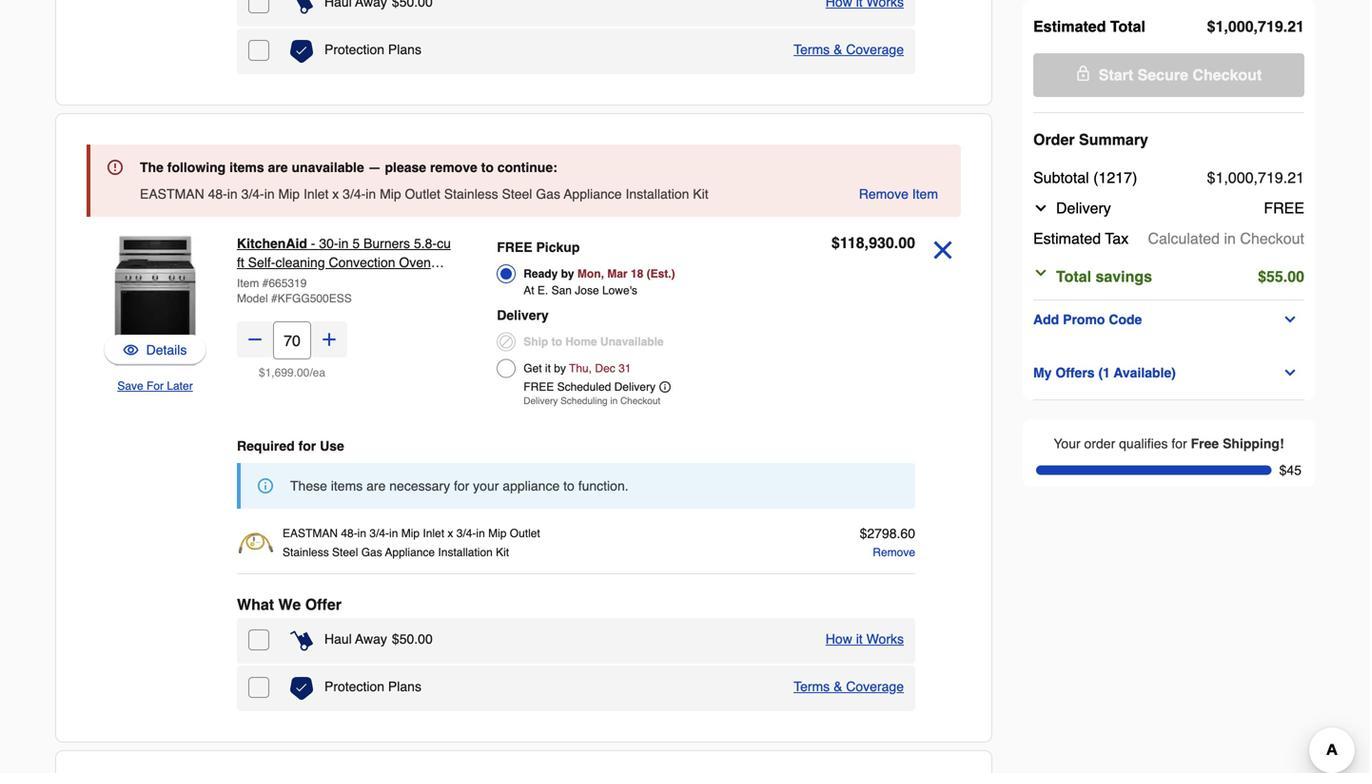 Task type: locate. For each thing, give the bounding box(es) containing it.
48-in 3/4-in mip inlet x 3/4-in mip outlet stainless steel gas appliance installation kit image
[[237, 524, 275, 562]]

required
[[237, 439, 295, 454]]

0 vertical spatial outlet
[[405, 187, 441, 202]]

1 vertical spatial &
[[834, 680, 843, 695]]

1 horizontal spatial steel
[[502, 187, 532, 202]]

2 protection plan filled image from the top
[[290, 678, 313, 701]]

your
[[1054, 436, 1081, 452]]

chevron down image inside 'add promo code' link
[[1283, 312, 1298, 327]]

protection for haul away filled image at left
[[325, 680, 385, 695]]

1 vertical spatial estimated
[[1034, 230, 1101, 247]]

$ 1,000,719 . 21 for (1217)
[[1207, 169, 1305, 187]]

remove down $2798.60
[[873, 546, 916, 560]]

checkout for start secure checkout
[[1193, 66, 1262, 84]]

0 vertical spatial remove
[[859, 187, 909, 202]]

plans for haul away filled icon
[[388, 42, 422, 57]]

0 vertical spatial gas
[[536, 187, 561, 202]]

1 horizontal spatial eastman
[[283, 527, 338, 541]]

x inside eastman 48-in 3/4-in mip inlet x 3/4-in mip outlet stainless steel gas appliance installation kit
[[448, 527, 453, 541]]

2 coverage from the top
[[846, 680, 904, 695]]

eastman
[[140, 187, 204, 202], [283, 527, 338, 541]]

item up the remove item 'icon'
[[913, 187, 938, 202]]

for
[[1172, 436, 1188, 452], [298, 439, 316, 454], [454, 479, 470, 494]]

0 vertical spatial terms & coverage button
[[794, 40, 904, 59]]

0 horizontal spatial for
[[298, 439, 316, 454]]

it inside button
[[856, 632, 863, 647]]

0 vertical spatial eastman 48-in 3/4-in mip inlet x 3/4-in mip outlet stainless steel gas appliance installation kit
[[140, 187, 709, 202]]

protection plan filled image down haul away filled icon
[[290, 40, 313, 63]]

2 estimated from the top
[[1034, 230, 1101, 247]]

1 vertical spatial protection plan filled image
[[290, 678, 313, 701]]

$ 1,000,719 . 21 up calculated in checkout
[[1207, 169, 1305, 187]]

promo
[[1063, 312, 1105, 327]]

x
[[332, 187, 339, 202], [448, 527, 453, 541]]

0 horizontal spatial x
[[332, 187, 339, 202]]

by left thu,
[[554, 362, 566, 375]]

2 terms & coverage button from the top
[[794, 678, 904, 697]]

mip
[[278, 187, 300, 202], [380, 187, 401, 202], [401, 527, 420, 541], [488, 527, 507, 541]]

1 21 from the top
[[1288, 18, 1305, 35]]

checkout right secure
[[1193, 66, 1262, 84]]

5.8-
[[414, 236, 437, 251]]

0 horizontal spatial appliance
[[385, 546, 435, 560]]

0 horizontal spatial stainless
[[283, 546, 329, 560]]

. for estimated total
[[1284, 18, 1288, 35]]

terms for terms & coverage button corresponding to haul away filled image at left
[[794, 680, 830, 695]]

0 horizontal spatial installation
[[438, 546, 493, 560]]

1 vertical spatial coverage
[[846, 680, 904, 695]]

to left function.
[[564, 479, 575, 494]]

free for free scheduled delivery
[[524, 381, 554, 394]]

x down unavailable
[[332, 187, 339, 202]]

to right ship
[[552, 336, 562, 349]]

x down these items are necessary for your appliance to function. on the left bottom
[[448, 527, 453, 541]]

scheduling
[[561, 396, 608, 407]]

2 horizontal spatial for
[[1172, 436, 1188, 452]]

free up calculated in checkout
[[1264, 199, 1305, 217]]

protection plans for protection plan filled "icon" related to haul away filled image at left
[[325, 680, 422, 695]]

appliance down necessary
[[385, 546, 435, 560]]

. for subtotal (1217)
[[1284, 169, 1288, 187]]

1 vertical spatial terms & coverage
[[794, 680, 904, 695]]

3/4-
[[241, 187, 264, 202], [343, 187, 366, 202], [370, 527, 389, 541], [457, 527, 476, 541]]

2 vertical spatial to
[[564, 479, 575, 494]]

0 vertical spatial plans
[[388, 42, 422, 57]]

unavailable
[[292, 160, 364, 175]]

for left free
[[1172, 436, 1188, 452]]

mar
[[607, 267, 628, 281]]

18
[[631, 267, 644, 281]]

0 vertical spatial chevron down image
[[1034, 201, 1049, 216]]

chevron down image for total savings
[[1034, 266, 1049, 281]]

1 vertical spatial protection plans
[[325, 680, 422, 695]]

0 horizontal spatial inlet
[[304, 187, 329, 202]]

get
[[524, 362, 542, 375]]

in
[[227, 187, 238, 202], [264, 187, 275, 202], [366, 187, 376, 202], [1224, 230, 1236, 247], [338, 236, 349, 251], [610, 396, 618, 407], [358, 527, 366, 541], [389, 527, 398, 541], [476, 527, 485, 541]]

stainless down remove
[[444, 187, 498, 202]]

protection plan filled image down haul away filled image at left
[[290, 678, 313, 701]]

1,000,719 up start secure checkout
[[1216, 18, 1284, 35]]

installation inside eastman 48-in 3/4-in mip inlet x 3/4-in mip outlet stainless steel gas appliance installation kit
[[438, 546, 493, 560]]

free down get at left
[[524, 381, 554, 394]]

2 protection from the top
[[325, 680, 385, 695]]

steel up the offer
[[332, 546, 358, 560]]

1,000,719 up calculated in checkout
[[1216, 169, 1284, 187]]

0 horizontal spatial 48-
[[208, 187, 227, 202]]

.00
[[894, 234, 916, 252], [1284, 268, 1305, 286], [294, 366, 310, 380], [414, 632, 433, 647]]

in inside 30-in 5 burners 5.8-cu ft self-cleaning convection oven freestanding natural gas range (stainless steel)
[[338, 236, 349, 251]]

estimated total
[[1034, 18, 1146, 35]]

0 vertical spatial coverage
[[846, 42, 904, 57]]

protection plans
[[325, 42, 422, 57], [325, 680, 422, 695]]

checkout inside button
[[1193, 66, 1262, 84]]

by up san
[[561, 267, 574, 281]]

plus image
[[320, 330, 339, 349]]

1 protection from the top
[[325, 42, 385, 57]]

installation
[[626, 187, 689, 202], [438, 546, 493, 560]]

.00 down stepper number input field with increment and decrement buttons number field
[[294, 366, 310, 380]]

it for how
[[856, 632, 863, 647]]

0 horizontal spatial steel
[[332, 546, 358, 560]]

& for terms & coverage button corresponding to haul away filled image at left
[[834, 680, 843, 695]]

2 . from the top
[[1284, 169, 1288, 187]]

to right remove
[[481, 160, 494, 175]]

2 terms & coverage from the top
[[794, 680, 904, 695]]

.00 left the remove item 'icon'
[[894, 234, 916, 252]]

eastman 48-in 3/4-in mip inlet x 3/4-in mip outlet stainless steel gas appliance installation kit
[[140, 187, 709, 202], [283, 527, 540, 560]]

2 plans from the top
[[388, 680, 422, 695]]

terms & coverage
[[794, 42, 904, 57], [794, 680, 904, 695]]

0 horizontal spatial outlet
[[405, 187, 441, 202]]

eastman down these
[[283, 527, 338, 541]]

1 vertical spatial protection
[[325, 680, 385, 695]]

item inside item #665319 model #kfgg500ess
[[237, 277, 259, 290]]

0 vertical spatial 1,000,719
[[1216, 18, 1284, 35]]

5
[[352, 236, 360, 251]]

dec
[[595, 362, 616, 375]]

outlet down appliance
[[510, 527, 540, 541]]

outlet down please
[[405, 187, 441, 202]]

0 vertical spatial .
[[1284, 18, 1288, 35]]

2 1,000,719 from the top
[[1216, 169, 1284, 187]]

1 estimated from the top
[[1034, 18, 1106, 35]]

save for later button
[[117, 377, 193, 396]]

mip down please
[[380, 187, 401, 202]]

2 terms from the top
[[794, 680, 830, 695]]

for left use
[[298, 439, 316, 454]]

it right get at left
[[545, 362, 551, 375]]

1 vertical spatial it
[[856, 632, 863, 647]]

kit inside eastman 48-in 3/4-in mip inlet x 3/4-in mip outlet stainless steel gas appliance installation kit
[[496, 546, 509, 560]]

items right following
[[229, 160, 264, 175]]

1 horizontal spatial are
[[367, 479, 386, 494]]

—
[[368, 160, 381, 175]]

estimated left tax
[[1034, 230, 1101, 247]]

0 horizontal spatial are
[[268, 160, 288, 175]]

.00 for 55
[[1284, 268, 1305, 286]]

1 vertical spatial 48-
[[341, 527, 358, 541]]

freestanding
[[237, 274, 315, 289]]

2 vertical spatial checkout
[[621, 396, 661, 407]]

estimated tax
[[1034, 230, 1129, 247]]

.00 for 118,930
[[894, 234, 916, 252]]

1 terms & coverage button from the top
[[794, 40, 904, 59]]

1 vertical spatial gas
[[365, 274, 390, 289]]

plans for haul away filled image at left
[[388, 680, 422, 695]]

are left unavailable
[[268, 160, 288, 175]]

2 $ 1,000,719 . 21 from the top
[[1207, 169, 1305, 187]]

remove item image
[[927, 234, 959, 266]]

1 terms from the top
[[794, 42, 830, 57]]

convection
[[329, 255, 395, 270]]

it
[[545, 362, 551, 375], [856, 632, 863, 647]]

kitchenaid -
[[237, 236, 319, 251]]

haul away filled image
[[290, 0, 313, 15]]

1 vertical spatial remove
[[873, 546, 916, 560]]

inlet down necessary
[[423, 527, 445, 541]]

home
[[566, 336, 597, 349]]

1 vertical spatial items
[[331, 479, 363, 494]]

0 vertical spatial terms & coverage
[[794, 42, 904, 57]]

1 $ 1,000,719 . 21 from the top
[[1207, 18, 1305, 35]]

0 vertical spatial appliance
[[564, 187, 622, 202]]

estimated for estimated tax
[[1034, 230, 1101, 247]]

2 horizontal spatial to
[[564, 479, 575, 494]]

to
[[481, 160, 494, 175], [552, 336, 562, 349], [564, 479, 575, 494]]

0 vertical spatial steel
[[502, 187, 532, 202]]

0 vertical spatial estimated
[[1034, 18, 1106, 35]]

gas
[[536, 187, 561, 202], [365, 274, 390, 289], [361, 546, 382, 560]]

estimated up the secure image
[[1034, 18, 1106, 35]]

0 vertical spatial item
[[913, 187, 938, 202]]

it right how
[[856, 632, 863, 647]]

tax
[[1105, 230, 1129, 247]]

2 & from the top
[[834, 680, 843, 695]]

1 vertical spatial terms & coverage button
[[794, 678, 904, 697]]

(est.)
[[647, 267, 675, 281]]

total down estimated tax
[[1056, 268, 1092, 286]]

1 & from the top
[[834, 42, 843, 57]]

inlet
[[304, 187, 329, 202], [423, 527, 445, 541]]

remove inside button
[[859, 187, 909, 202]]

code
[[1109, 312, 1142, 327]]

1,000,719 for subtotal (1217)
[[1216, 169, 1284, 187]]

chevron down image
[[1034, 201, 1049, 216], [1034, 266, 1049, 281], [1283, 312, 1298, 327]]

chevron down image down subtotal
[[1034, 201, 1049, 216]]

0 horizontal spatial kit
[[496, 546, 509, 560]]

terms & coverage button for haul away filled image at left
[[794, 678, 904, 697]]

quickview image
[[123, 341, 139, 360]]

total up start
[[1111, 18, 1146, 35]]

start secure checkout button
[[1034, 53, 1305, 97]]

for left your
[[454, 479, 470, 494]]

appliance up pickup
[[564, 187, 622, 202]]

haul
[[325, 632, 352, 647]]

remove up $ 118,930 .00
[[859, 187, 909, 202]]

0 vertical spatial 21
[[1288, 18, 1305, 35]]

2 protection plans from the top
[[325, 680, 422, 695]]

delivery
[[1056, 199, 1111, 217], [497, 308, 549, 323], [614, 381, 656, 394], [524, 396, 558, 407]]

eastman down the
[[140, 187, 204, 202]]

2 vertical spatial gas
[[361, 546, 382, 560]]

gas down convection
[[365, 274, 390, 289]]

gas up the away
[[361, 546, 382, 560]]

0 horizontal spatial eastman
[[140, 187, 204, 202]]

.00 down calculated in checkout
[[1284, 268, 1305, 286]]

0 horizontal spatial total
[[1056, 268, 1092, 286]]

info image
[[258, 479, 273, 494]]

e.
[[538, 284, 548, 297]]

item up model
[[237, 277, 259, 290]]

checkout up the 55
[[1241, 230, 1305, 247]]

appliance
[[503, 479, 560, 494]]

1 horizontal spatial installation
[[626, 187, 689, 202]]

1 vertical spatial free
[[497, 240, 533, 255]]

0 vertical spatial stainless
[[444, 187, 498, 202]]

steel
[[502, 187, 532, 202], [332, 546, 358, 560]]

1,000,719 for estimated total
[[1216, 18, 1284, 35]]

inlet inside eastman 48-in 3/4-in mip inlet x 3/4-in mip outlet stainless steel gas appliance installation kit
[[423, 527, 445, 541]]

items right these
[[331, 479, 363, 494]]

30-in 5 burners 5.8-cu ft self-cleaning convection oven freestanding natural gas range (stainless steel) image
[[87, 232, 224, 369]]

chevron down image up add
[[1034, 266, 1049, 281]]

installation up the '(est.)'
[[626, 187, 689, 202]]

2 vertical spatial chevron down image
[[1283, 312, 1298, 327]]

scheduled
[[557, 381, 611, 394]]

0 vertical spatial x
[[332, 187, 339, 202]]

0 vertical spatial protection plans
[[325, 42, 422, 57]]

1 vertical spatial $ 1,000,719 . 21
[[1207, 169, 1305, 187]]

protection plans for haul away filled icon's protection plan filled "icon"
[[325, 42, 422, 57]]

coverage for haul away filled icon terms & coverage button
[[846, 42, 904, 57]]

0 vertical spatial eastman
[[140, 187, 204, 202]]

delivery down at
[[497, 308, 549, 323]]

1 vertical spatial inlet
[[423, 527, 445, 541]]

gas down continue:
[[536, 187, 561, 202]]

0 vertical spatial items
[[229, 160, 264, 175]]

summary
[[1079, 131, 1149, 148]]

free up the ready
[[497, 240, 533, 255]]

0 vertical spatial checkout
[[1193, 66, 1262, 84]]

info image
[[660, 382, 671, 393]]

1 horizontal spatial stainless
[[444, 187, 498, 202]]

1 coverage from the top
[[846, 42, 904, 57]]

0 vertical spatial are
[[268, 160, 288, 175]]

.
[[1284, 18, 1288, 35], [1284, 169, 1288, 187]]

stainless right '48-in 3/4-in mip inlet x 3/4-in mip outlet stainless steel gas appliance installation kit' icon
[[283, 546, 329, 560]]

plans
[[388, 42, 422, 57], [388, 680, 422, 695]]

1 1,000,719 from the top
[[1216, 18, 1284, 35]]

stainless
[[444, 187, 498, 202], [283, 546, 329, 560]]

protection plan filled image for haul away filled image at left
[[290, 678, 313, 701]]

lowe's
[[602, 284, 638, 297]]

1 horizontal spatial total
[[1111, 18, 1146, 35]]

1 vertical spatial installation
[[438, 546, 493, 560]]

mip down unavailable
[[278, 187, 300, 202]]

gas inside 30-in 5 burners 5.8-cu ft self-cleaning convection oven freestanding natural gas range (stainless steel)
[[365, 274, 390, 289]]

protection
[[325, 42, 385, 57], [325, 680, 385, 695]]

terms & coverage for haul away filled image at left
[[794, 680, 904, 695]]

steel down continue:
[[502, 187, 532, 202]]

terms for haul away filled icon terms & coverage button
[[794, 42, 830, 57]]

at
[[524, 284, 534, 297]]

1 vertical spatial to
[[552, 336, 562, 349]]

0 vertical spatial protection plan filled image
[[290, 40, 313, 63]]

free for free pickup
[[497, 240, 533, 255]]

2 21 from the top
[[1288, 169, 1305, 187]]

steel)
[[299, 293, 334, 308]]

installation down these items are necessary for your appliance to function. on the left bottom
[[438, 546, 493, 560]]

/ea
[[310, 366, 326, 380]]

48- down following
[[208, 187, 227, 202]]

1 vertical spatial chevron down image
[[1034, 266, 1049, 281]]

1 terms & coverage from the top
[[794, 42, 904, 57]]

-
[[311, 236, 315, 251]]

1 plans from the top
[[388, 42, 422, 57]]

gas inside eastman 48-in 3/4-in mip inlet x 3/4-in mip outlet stainless steel gas appliance installation kit
[[361, 546, 382, 560]]

it inside "option group"
[[545, 362, 551, 375]]

1 horizontal spatial it
[[856, 632, 863, 647]]

0 vertical spatial terms
[[794, 42, 830, 57]]

eastman 48-in 3/4-in mip inlet x 3/4-in mip outlet stainless steel gas appliance installation kit down necessary
[[283, 527, 540, 560]]

1 protection plan filled image from the top
[[290, 40, 313, 63]]

0 vertical spatial kit
[[693, 187, 709, 202]]

are left necessary
[[367, 479, 386, 494]]

the following items are unavailable — please remove to continue:
[[140, 160, 558, 175]]

remove button
[[873, 543, 916, 562]]

1 vertical spatial outlet
[[510, 527, 540, 541]]

offers
[[1056, 365, 1095, 381]]

my offers (1 available)
[[1034, 365, 1176, 381]]

0 vertical spatial &
[[834, 42, 843, 57]]

protection plan filled image
[[290, 40, 313, 63], [290, 678, 313, 701]]

1 vertical spatial item
[[237, 277, 259, 290]]

0 vertical spatial to
[[481, 160, 494, 175]]

0 vertical spatial it
[[545, 362, 551, 375]]

1 vertical spatial .
[[1284, 169, 1288, 187]]

checkout down info icon
[[621, 396, 661, 407]]

1 horizontal spatial for
[[454, 479, 470, 494]]

2 vertical spatial free
[[524, 381, 554, 394]]

118,930
[[840, 234, 894, 252]]

1 vertical spatial by
[[554, 362, 566, 375]]

1 vertical spatial plans
[[388, 680, 422, 695]]

calculated
[[1148, 230, 1220, 247]]

1 . from the top
[[1284, 18, 1288, 35]]

remove
[[859, 187, 909, 202], [873, 546, 916, 560]]

later
[[167, 380, 193, 393]]

checkout for calculated in checkout
[[1241, 230, 1305, 247]]

48- up the offer
[[341, 527, 358, 541]]

(stainless
[[237, 293, 295, 308]]

chevron down image down $ 55 .00 at right
[[1283, 312, 1298, 327]]

appliance
[[564, 187, 622, 202], [385, 546, 435, 560]]

natural
[[318, 274, 361, 289]]

by
[[561, 267, 574, 281], [554, 362, 566, 375]]

item
[[913, 187, 938, 202], [237, 277, 259, 290]]

how
[[826, 632, 853, 647]]

1 vertical spatial 1,000,719
[[1216, 169, 1284, 187]]

item inside remove item button
[[913, 187, 938, 202]]

1 vertical spatial checkout
[[1241, 230, 1305, 247]]

eastman 48-in 3/4-in mip inlet x 3/4-in mip outlet stainless steel gas appliance installation kit down please
[[140, 187, 709, 202]]

0 horizontal spatial item
[[237, 277, 259, 290]]

total
[[1111, 18, 1146, 35], [1056, 268, 1092, 286]]

option group
[[497, 234, 761, 412]]

inlet down unavailable
[[304, 187, 329, 202]]

0 vertical spatial $ 1,000,719 . 21
[[1207, 18, 1305, 35]]

free pickup
[[497, 240, 580, 255]]

terms
[[794, 42, 830, 57], [794, 680, 830, 695]]

$ 1,000,719 . 21 up start secure checkout
[[1207, 18, 1305, 35]]

1 protection plans from the top
[[325, 42, 422, 57]]



Task type: vqa. For each thing, say whether or not it's contained in the screenshot.
the "Gift Cards" button
no



Task type: describe. For each thing, give the bounding box(es) containing it.
$45
[[1280, 463, 1302, 478]]

1 vertical spatial eastman 48-in 3/4-in mip inlet x 3/4-in mip outlet stainless steel gas appliance installation kit
[[283, 527, 540, 560]]

use
[[320, 439, 344, 454]]

1 horizontal spatial outlet
[[510, 527, 540, 541]]

remove
[[430, 160, 478, 175]]

$2798.60
[[860, 526, 916, 542]]

start secure checkout
[[1099, 66, 1262, 84]]

#kfgg500ess
[[271, 292, 352, 306]]

21 for subtotal (1217)
[[1288, 169, 1305, 187]]

21 for estimated total
[[1288, 18, 1305, 35]]

burners
[[364, 236, 410, 251]]

$ 55 .00
[[1258, 268, 1305, 286]]

remove inside $2798.60 remove
[[873, 546, 916, 560]]

ready
[[524, 267, 558, 281]]

protection plan filled image for haul away filled icon
[[290, 40, 313, 63]]

.00 for 1,699
[[294, 366, 310, 380]]

1,699
[[265, 366, 294, 380]]

terms & coverage button for haul away filled icon
[[794, 40, 904, 59]]

subtotal (1217)
[[1034, 169, 1138, 187]]

(1217)
[[1094, 169, 1138, 187]]

0 vertical spatial inlet
[[304, 187, 329, 202]]

what
[[237, 596, 274, 614]]

add promo code
[[1034, 312, 1142, 327]]

away
[[355, 632, 387, 647]]

unavailable
[[600, 336, 664, 349]]

& for haul away filled icon terms & coverage button
[[834, 42, 843, 57]]

$ 118,930 .00
[[832, 234, 916, 252]]

mip down your
[[488, 527, 507, 541]]

at e. san jose lowe's
[[524, 284, 638, 297]]

Stepper number input field with increment and decrement buttons number field
[[273, 322, 311, 360]]

shipping!
[[1223, 436, 1285, 452]]

delivery down get at left
[[524, 396, 558, 407]]

your order qualifies for free shipping!
[[1054, 436, 1285, 452]]

55
[[1267, 268, 1284, 286]]

estimated for estimated total
[[1034, 18, 1106, 35]]

available)
[[1114, 365, 1176, 381]]

$ 1,000,719 . 21 for total
[[1207, 18, 1305, 35]]

cu
[[437, 236, 451, 251]]

pickup
[[536, 240, 580, 255]]

continue:
[[498, 160, 558, 175]]

1 horizontal spatial appliance
[[564, 187, 622, 202]]

my offers (1 available) link
[[1034, 362, 1305, 385]]

protection for haul away filled icon
[[325, 42, 385, 57]]

thu,
[[569, 362, 592, 375]]

my
[[1034, 365, 1052, 381]]

what we offer
[[237, 596, 342, 614]]

required for use
[[237, 439, 344, 454]]

item #665319 model #kfgg500ess
[[237, 277, 352, 306]]

subtotal
[[1034, 169, 1090, 187]]

model
[[237, 292, 268, 306]]

calculated in checkout
[[1148, 230, 1305, 247]]

#665319
[[262, 277, 307, 290]]

1 vertical spatial are
[[367, 479, 386, 494]]

error image
[[108, 160, 123, 175]]

range
[[393, 274, 433, 289]]

cleaning
[[275, 255, 325, 270]]

details
[[146, 343, 187, 358]]

minus image
[[246, 330, 265, 349]]

31
[[619, 362, 631, 375]]

0 vertical spatial total
[[1111, 18, 1146, 35]]

.00 right the away
[[414, 632, 433, 647]]

please
[[385, 160, 426, 175]]

oven
[[399, 255, 431, 270]]

1 horizontal spatial items
[[331, 479, 363, 494]]

delivery down subtotal (1217)
[[1056, 199, 1111, 217]]

for
[[147, 380, 164, 393]]

(1
[[1099, 365, 1111, 381]]

chevron down image
[[1283, 365, 1298, 381]]

0 vertical spatial 48-
[[208, 187, 227, 202]]

coverage for terms & coverage button corresponding to haul away filled image at left
[[846, 680, 904, 695]]

function.
[[578, 479, 629, 494]]

haul away filled image
[[290, 630, 313, 653]]

the
[[140, 160, 164, 175]]

1 vertical spatial appliance
[[385, 546, 435, 560]]

0 horizontal spatial to
[[481, 160, 494, 175]]

50
[[399, 632, 414, 647]]

$ 1,699 .00 /ea
[[259, 366, 326, 380]]

0 vertical spatial installation
[[626, 187, 689, 202]]

these
[[290, 479, 327, 494]]

jose
[[575, 284, 599, 297]]

1 vertical spatial eastman
[[283, 527, 338, 541]]

save
[[117, 380, 143, 393]]

kitchenaid
[[237, 236, 307, 251]]

30-in 5 burners 5.8-cu ft self-cleaning convection oven freestanding natural gas range (stainless steel)
[[237, 236, 451, 308]]

0 vertical spatial by
[[561, 267, 574, 281]]

30-
[[319, 236, 338, 251]]

these items are necessary for your appliance to function.
[[290, 479, 629, 494]]

1 horizontal spatial kit
[[693, 187, 709, 202]]

secure image
[[1076, 66, 1091, 81]]

chevron down image for delivery
[[1034, 201, 1049, 216]]

it for get
[[545, 362, 551, 375]]

your
[[473, 479, 499, 494]]

offer
[[305, 596, 342, 614]]

terms & coverage for haul away filled icon
[[794, 42, 904, 57]]

order summary
[[1034, 131, 1149, 148]]

mon,
[[578, 267, 604, 281]]

ship to home unavailable
[[524, 336, 664, 349]]

ft
[[237, 255, 244, 270]]

total savings
[[1056, 268, 1153, 286]]

order
[[1085, 436, 1116, 452]]

how it works button
[[826, 630, 904, 649]]

free for free
[[1264, 199, 1305, 217]]

remove item button
[[859, 185, 938, 204]]

savings
[[1096, 268, 1153, 286]]

1 vertical spatial total
[[1056, 268, 1092, 286]]

qualifies
[[1119, 436, 1168, 452]]

free
[[1191, 436, 1219, 452]]

necessary
[[390, 479, 450, 494]]

add promo code link
[[1034, 308, 1305, 331]]

delivery down "31"
[[614, 381, 656, 394]]

mip down necessary
[[401, 527, 420, 541]]

1 horizontal spatial to
[[552, 336, 562, 349]]

get it by thu, dec 31
[[524, 362, 631, 375]]

remove item
[[859, 187, 938, 202]]

block image
[[497, 333, 516, 352]]

1 horizontal spatial 48-
[[341, 527, 358, 541]]

following
[[167, 160, 226, 175]]

order
[[1034, 131, 1075, 148]]

steel inside eastman 48-in 3/4-in mip inlet x 3/4-in mip outlet stainless steel gas appliance installation kit
[[332, 546, 358, 560]]

option group containing free pickup
[[497, 234, 761, 412]]



